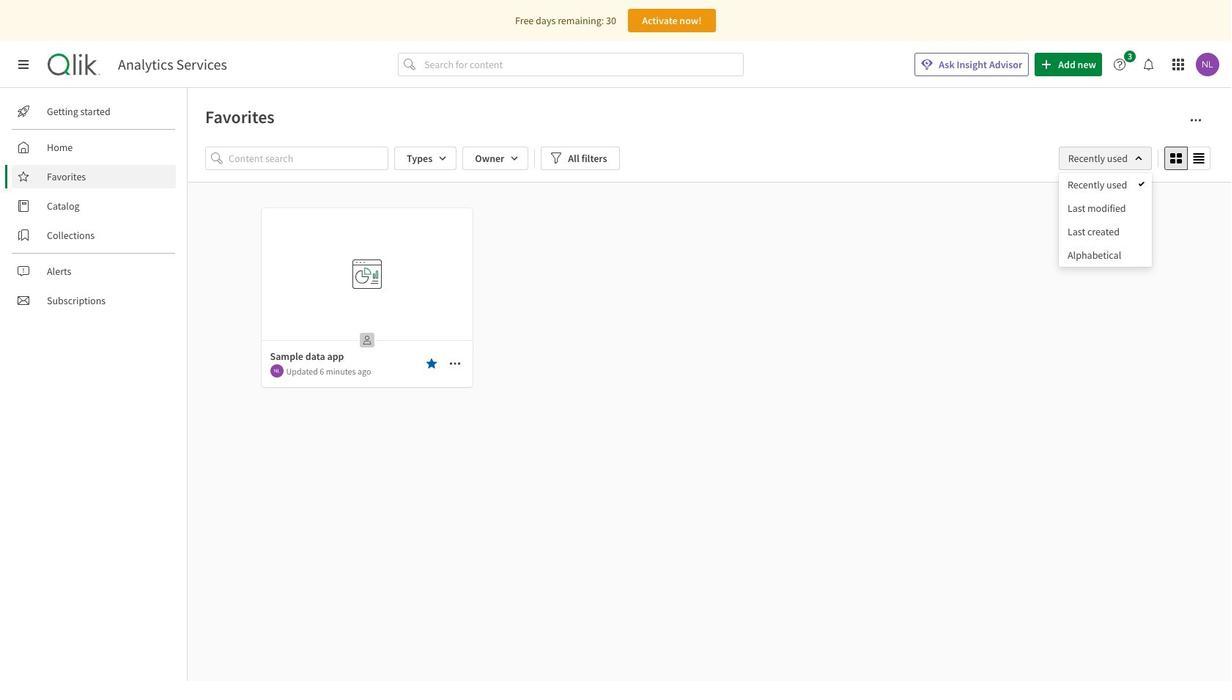 Task type: vqa. For each thing, say whether or not it's contained in the screenshot.
"LIST BOX" within the "Filters" region
yes



Task type: locate. For each thing, give the bounding box(es) containing it.
noah lott element
[[270, 364, 283, 378]]

None field
[[1059, 147, 1153, 170]]

1 option from the top
[[1060, 173, 1153, 197]]

tile view image
[[1171, 153, 1183, 164]]

2 option from the top
[[1060, 197, 1153, 220]]

Content search text field
[[229, 147, 389, 170]]

remove from favorites image
[[426, 358, 437, 370]]

3 option from the top
[[1060, 220, 1153, 243]]

switch view group
[[1165, 147, 1211, 170]]

option
[[1060, 173, 1153, 197], [1060, 197, 1153, 220], [1060, 220, 1153, 243], [1060, 243, 1153, 267]]

list box
[[1060, 173, 1153, 267]]

analytics services element
[[118, 56, 227, 73]]

noah lott image
[[270, 364, 283, 378]]



Task type: describe. For each thing, give the bounding box(es) containing it.
list box inside filters region
[[1060, 173, 1153, 267]]

close sidebar menu image
[[18, 59, 29, 70]]

list view image
[[1194, 153, 1206, 164]]

navigation pane element
[[0, 94, 187, 318]]

none field inside filters region
[[1059, 147, 1153, 170]]

filters region
[[0, 0, 1232, 681]]

4 option from the top
[[1060, 243, 1153, 267]]



